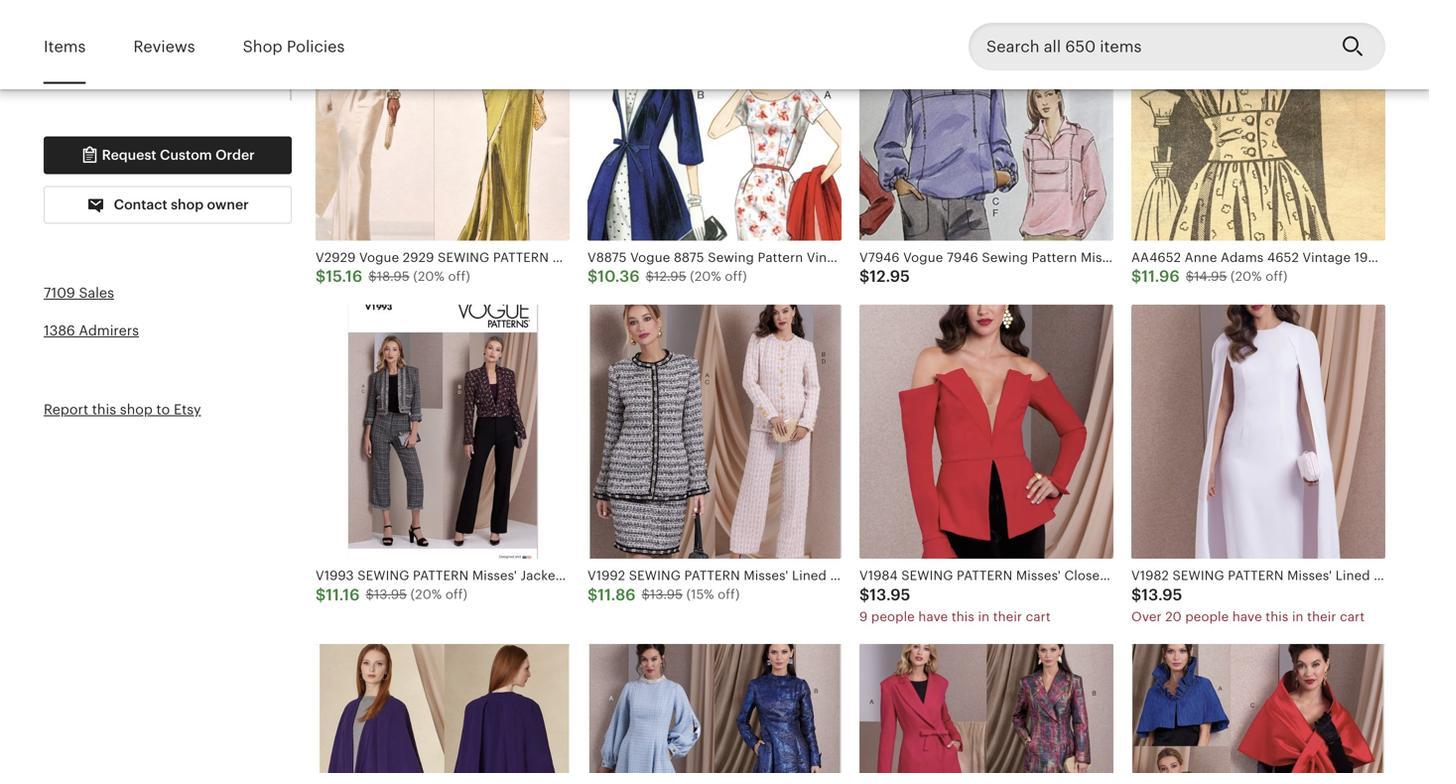 Task type: describe. For each thing, give the bounding box(es) containing it.
9
[[860, 609, 868, 624]]

13.95 inside $ 13.95 over 20 people have this in their cart
[[1142, 586, 1183, 604]]

sections tab list
[[44, 0, 292, 101]]

over
[[1132, 609, 1162, 624]]

contact
[[114, 197, 167, 213]]

1993
[[764, 568, 794, 583]]

shop policies
[[243, 38, 345, 56]]

reviews link
[[133, 24, 195, 70]]

shop
[[243, 38, 283, 56]]

v1818 sewing pattern designer tom and linda platt misses' cape sizes 4-26 (xs-xxl) vogue 1818 image
[[316, 644, 570, 773]]

misses'
[[472, 568, 517, 583]]

shop policies link
[[243, 24, 345, 70]]

$ inside $ 13.95 9 people have this in their cart
[[860, 586, 870, 604]]

off) for 15.16
[[448, 269, 470, 284]]

people inside $ 13.95 9 people have this in their cart
[[872, 609, 915, 624]]

10.36
[[598, 268, 640, 285]]

craft
[[191, 23, 242, 41]]

this inside $ 13.95 9 people have this in their cart
[[952, 609, 975, 624]]

16-
[[684, 568, 702, 583]]

this inside $ 13.95 over 20 people have this in their cart
[[1266, 609, 1289, 624]]

their inside $ 13.95 9 people have this in their cart
[[993, 609, 1023, 624]]

animals
[[116, 23, 187, 41]]

v1993
[[316, 568, 354, 583]]

(20% for 15.16
[[413, 269, 445, 284]]

(20% for 10.36
[[690, 269, 722, 284]]

$ 11.96 $ 14.95 (20% off)
[[1132, 268, 1288, 285]]

$ inside "$ 10.36 $ 12.95 (20% off)"
[[646, 269, 654, 284]]

v1983 sewing pattern misses' lined dresses sizes 8-16 or 18-26 vogue 1983 image
[[588, 644, 842, 773]]

$ 13.95 over 20 people have this in their cart
[[1132, 586, 1365, 624]]

shop inside button
[[171, 197, 204, 213]]

items
[[44, 38, 86, 56]]

(20% for 11.96
[[1231, 269, 1262, 284]]

v2929 vogue 2929 sewing pattern designer bellville sassoon special occasion prom dress formal new year party sizes 4-8 or 10-14 or 16-20 oop image
[[316, 0, 570, 241]]

stuffed
[[44, 23, 112, 41]]

and
[[87, 69, 116, 87]]

report
[[44, 402, 88, 417]]

contact shop owner button
[[44, 186, 292, 224]]

15.16
[[326, 268, 363, 285]]

18.95
[[377, 269, 410, 284]]

v1993 sewing pattern misses' jacket pants sizes 6-14 or 16-24 vogue 1993 image
[[316, 305, 570, 559]]

v1990 vogue 1990 sewing pattern misses' lined coats sizes 8-16 or 18-26 image
[[860, 644, 1114, 773]]

sewing
[[358, 568, 410, 583]]

13.95 inside $ 13.95 9 people have this in their cart
[[870, 586, 911, 604]]

12.95 inside "$ 10.36 $ 12.95 (20% off)"
[[654, 269, 687, 284]]

11.96
[[1142, 268, 1180, 285]]

in inside $ 13.95 9 people have this in their cart
[[978, 609, 990, 624]]

have inside $ 13.95 9 people have this in their cart
[[919, 609, 948, 624]]

1 easy from the left
[[44, 69, 83, 87]]

11.16
[[326, 586, 360, 604]]

etsy
[[174, 402, 201, 417]]

(20% inside "v1993 sewing pattern misses' jacket pants sizes 6-14 or 16-24 vogue 1993 $ 11.16 $ 13.95 (20% off)"
[[411, 587, 442, 602]]

0 horizontal spatial shop
[[120, 402, 153, 417]]

very
[[120, 69, 159, 87]]

in inside $ 13.95 over 20 people have this in their cart
[[1293, 609, 1304, 624]]

2 easy from the left
[[163, 69, 202, 87]]

request custom order link
[[44, 137, 292, 174]]

1386 admirers
[[44, 322, 139, 338]]

aa4652 anne adams 4652 vintage 1950's sewing pattern lovely sundress jacket bust 31" size 13 unused vtg 50s image
[[1132, 0, 1386, 241]]

pants
[[564, 568, 598, 583]]

cart inside $ 13.95 9 people have this in their cart
[[1026, 609, 1051, 624]]

v7946 vogue 7946 sewing pattern misses' easy tops skirts pants sizes 8-12 or 14-18oop image
[[860, 0, 1114, 241]]



Task type: locate. For each thing, give the bounding box(es) containing it.
have right 9
[[919, 609, 948, 624]]

pattern
[[413, 568, 469, 583]]

off) inside $ 11.96 $ 14.95 (20% off)
[[1266, 269, 1288, 284]]

jacket
[[521, 568, 560, 583]]

7109 sales link
[[44, 285, 114, 301]]

(20% inside "$ 10.36 $ 12.95 (20% off)"
[[690, 269, 722, 284]]

cart inside $ 13.95 over 20 people have this in their cart
[[1340, 609, 1365, 624]]

v1993 sewing pattern misses' jacket pants sizes 6-14 or 16-24 vogue 1993 $ 11.16 $ 13.95 (20% off)
[[316, 568, 794, 604]]

easy and very easy
[[44, 69, 202, 87]]

1 horizontal spatial cart
[[1340, 609, 1365, 624]]

custom
[[160, 147, 212, 163]]

(20% right 14.95 in the top right of the page
[[1231, 269, 1262, 284]]

1 horizontal spatial easy
[[163, 69, 202, 87]]

2 have from the left
[[1233, 609, 1263, 624]]

24
[[702, 568, 717, 583]]

0 horizontal spatial have
[[919, 609, 948, 624]]

easy down items at left
[[44, 69, 83, 87]]

2 cart from the left
[[1340, 609, 1365, 624]]

(20% right 10.36
[[690, 269, 722, 284]]

1 horizontal spatial this
[[952, 609, 975, 624]]

in
[[978, 609, 990, 624], [1293, 609, 1304, 624]]

(20% inside '$ 15.16 $ 18.95 (20% off)'
[[413, 269, 445, 284]]

reviews
[[133, 38, 195, 56]]

$ inside $ 11.86 $ 13.95 (15% off)
[[642, 587, 650, 602]]

1 horizontal spatial their
[[1308, 609, 1337, 624]]

report this shop to etsy
[[44, 402, 201, 417]]

0 horizontal spatial people
[[872, 609, 915, 624]]

$ 13.95 9 people have this in their cart
[[860, 586, 1051, 624]]

$ 12.95
[[860, 268, 910, 285]]

1 have from the left
[[919, 609, 948, 624]]

1 horizontal spatial 12.95
[[870, 268, 910, 285]]

have
[[919, 609, 948, 624], [1233, 609, 1263, 624]]

have inside $ 13.95 over 20 people have this in their cart
[[1233, 609, 1263, 624]]

1386 admirers link
[[44, 322, 139, 338]]

off) inside '$ 15.16 $ 18.95 (20% off)'
[[448, 269, 470, 284]]

(20% down pattern
[[411, 587, 442, 602]]

off) for 10.36
[[725, 269, 747, 284]]

owner
[[207, 197, 249, 213]]

7109 sales
[[44, 285, 114, 301]]

2 their from the left
[[1308, 609, 1337, 624]]

off) inside $ 11.86 $ 13.95 (15% off)
[[718, 587, 740, 602]]

this up the v1990 vogue 1990 sewing pattern misses' lined coats sizes 8-16 or 18-26 'image'
[[952, 609, 975, 624]]

12.95
[[870, 268, 910, 285], [654, 269, 687, 284]]

their
[[993, 609, 1023, 624], [1308, 609, 1337, 624]]

11.86
[[598, 586, 636, 604]]

1 in from the left
[[978, 609, 990, 624]]

13.95 inside $ 11.86 $ 13.95 (15% off)
[[650, 587, 683, 602]]

items link
[[44, 24, 86, 70]]

13.95 inside "v1993 sewing pattern misses' jacket pants sizes 6-14 or 16-24 vogue 1993 $ 11.16 $ 13.95 (20% off)"
[[374, 587, 407, 602]]

20
[[1166, 609, 1182, 624]]

off) for 11.86
[[718, 587, 740, 602]]

0 horizontal spatial 12.95
[[654, 269, 687, 284]]

have right 20
[[1233, 609, 1263, 624]]

shop
[[171, 197, 204, 213], [120, 402, 153, 417]]

off) inside "v1993 sewing pattern misses' jacket pants sizes 6-14 or 16-24 vogue 1993 $ 11.16 $ 13.95 (20% off)"
[[446, 587, 468, 602]]

Search all 650 items text field
[[969, 23, 1326, 71]]

(20% inside $ 11.96 $ 14.95 (20% off)
[[1231, 269, 1262, 284]]

13.95
[[870, 586, 911, 604], [1142, 586, 1183, 604], [374, 587, 407, 602], [650, 587, 683, 602]]

0 vertical spatial shop
[[171, 197, 204, 213]]

0 horizontal spatial this
[[92, 402, 116, 417]]

2 horizontal spatial this
[[1266, 609, 1289, 624]]

off) for 11.96
[[1266, 269, 1288, 284]]

$
[[316, 268, 326, 285], [588, 268, 598, 285], [860, 268, 870, 285], [1132, 268, 1142, 285], [369, 269, 377, 284], [646, 269, 654, 284], [1186, 269, 1195, 284], [316, 586, 326, 604], [588, 586, 598, 604], [860, 586, 870, 604], [1132, 586, 1142, 604], [366, 587, 374, 602], [642, 587, 650, 602]]

admirers
[[79, 322, 139, 338]]

0 horizontal spatial in
[[978, 609, 990, 624]]

1 horizontal spatial in
[[1293, 609, 1304, 624]]

(20% right 18.95
[[413, 269, 445, 284]]

$ 10.36 $ 12.95 (20% off)
[[588, 268, 747, 285]]

0 horizontal spatial easy
[[44, 69, 83, 87]]

this
[[92, 402, 116, 417], [952, 609, 975, 624], [1266, 609, 1289, 624]]

$ inside $ 11.96 $ 14.95 (20% off)
[[1186, 269, 1195, 284]]

6-
[[638, 568, 650, 583]]

policies
[[287, 38, 345, 56]]

request
[[102, 147, 157, 163]]

14
[[650, 568, 664, 583]]

off)
[[448, 269, 470, 284], [725, 269, 747, 284], [1266, 269, 1288, 284], [446, 587, 468, 602], [718, 587, 740, 602]]

1 their from the left
[[993, 609, 1023, 624]]

7109
[[44, 285, 75, 301]]

2 in from the left
[[1293, 609, 1304, 624]]

$ 11.86 $ 13.95 (15% off)
[[588, 586, 740, 604]]

v1992 sewing pattern misses' lined jacket skirt pants sizes 8-16 or 18-26 vogue 1992 image
[[588, 305, 842, 559]]

$ 15.16 $ 18.95 (20% off)
[[316, 268, 470, 285]]

(20%
[[413, 269, 445, 284], [690, 269, 722, 284], [1231, 269, 1262, 284], [411, 587, 442, 602]]

2 people from the left
[[1186, 609, 1229, 624]]

1386
[[44, 322, 75, 338]]

sales
[[79, 285, 114, 301]]

easy down reviews
[[163, 69, 202, 87]]

cart
[[1026, 609, 1051, 624], [1340, 609, 1365, 624]]

v8875 vogue 8875 sewing pattern vintage 1950's design 1955  slim fitted dress coat sizes 8-16 or 18-26 vogue 8875 image
[[588, 0, 842, 241]]

request custom order
[[99, 147, 255, 163]]

off) inside "$ 10.36 $ 12.95 (20% off)"
[[725, 269, 747, 284]]

$ inside '$ 15.16 $ 18.95 (20% off)'
[[369, 269, 377, 284]]

v1982 sewing pattern misses' lined cape dresses sizes 8-16 or 18-26 vogue 1982 image
[[1132, 305, 1386, 559]]

$ inside $ 13.95 over 20 people have this in their cart
[[1132, 586, 1142, 604]]

or
[[667, 568, 681, 583]]

this up v1991 vogue 1991 sewing pattern designer tom and linda platt easy misses' wraps  sizes 8-18 (s-l) image
[[1266, 609, 1289, 624]]

1 horizontal spatial shop
[[171, 197, 204, 213]]

people
[[872, 609, 915, 624], [1186, 609, 1229, 624]]

people right 9
[[872, 609, 915, 624]]

0 horizontal spatial cart
[[1026, 609, 1051, 624]]

this right report
[[92, 402, 116, 417]]

1 horizontal spatial have
[[1233, 609, 1263, 624]]

their inside $ 13.95 over 20 people have this in their cart
[[1308, 609, 1337, 624]]

v1984 sewing pattern misses' close-fitting off-the-shoulder top sizes 8-16 or 18-26 vogue 1984 image
[[860, 305, 1114, 559]]

people inside $ 13.95 over 20 people have this in their cart
[[1186, 609, 1229, 624]]

1 vertical spatial shop
[[120, 402, 153, 417]]

shop left to
[[120, 402, 153, 417]]

1 horizontal spatial people
[[1186, 609, 1229, 624]]

order
[[216, 147, 255, 163]]

easy
[[44, 69, 83, 87], [163, 69, 202, 87]]

vogue
[[721, 568, 761, 583]]

to
[[156, 402, 170, 417]]

1 cart from the left
[[1026, 609, 1051, 624]]

v1991 vogue 1991 sewing pattern designer tom and linda platt easy misses' wraps  sizes 8-18 (s-l) image
[[1132, 644, 1386, 773]]

1 people from the left
[[872, 609, 915, 624]]

sizes
[[602, 568, 634, 583]]

(15%
[[687, 587, 714, 602]]

shop left owner on the left of page
[[171, 197, 204, 213]]

stuffed animals craft
[[44, 23, 242, 41]]

0 horizontal spatial their
[[993, 609, 1023, 624]]

report this shop to etsy link
[[44, 402, 201, 417]]

14.95
[[1195, 269, 1227, 284]]

people right 20
[[1186, 609, 1229, 624]]

contact shop owner
[[110, 197, 249, 213]]



Task type: vqa. For each thing, say whether or not it's contained in the screenshot.
18.95
yes



